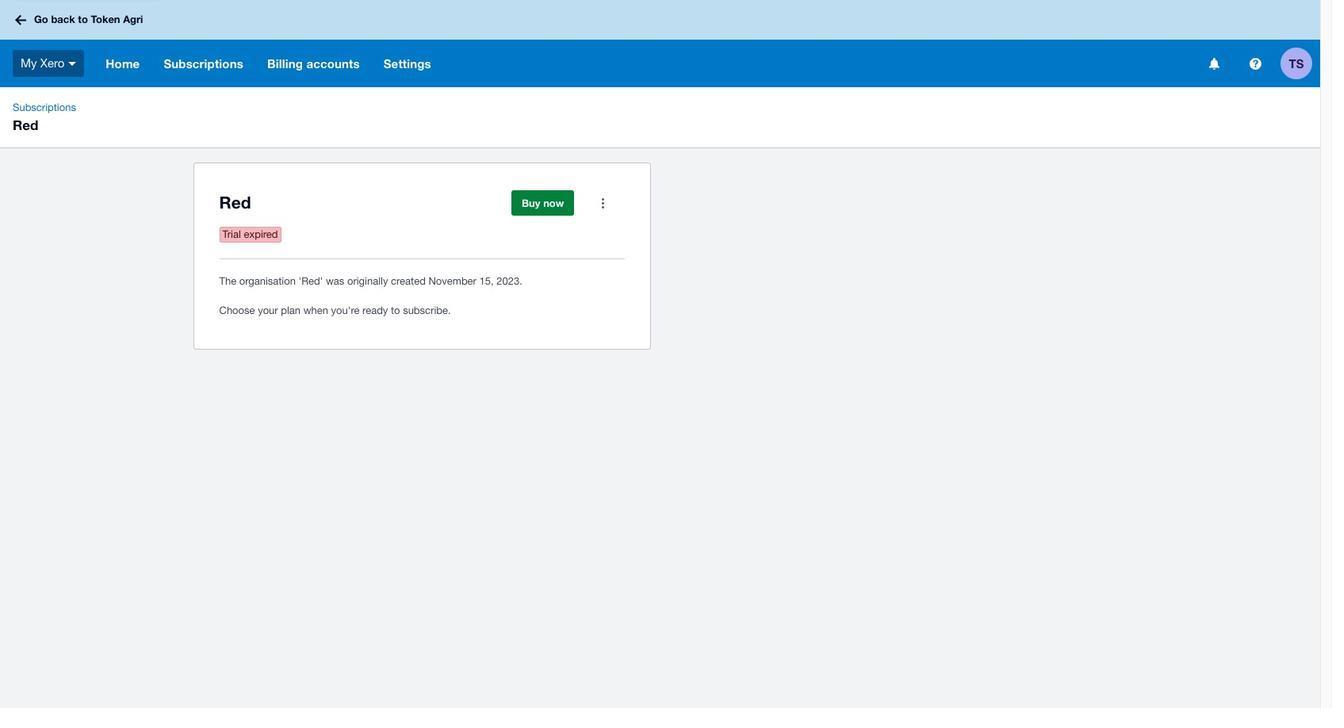 Task type: vqa. For each thing, say whether or not it's contained in the screenshot.
now
yes



Task type: locate. For each thing, give the bounding box(es) containing it.
my xero
[[21, 56, 64, 70]]

trial expired
[[222, 228, 278, 240]]

created
[[391, 275, 426, 287]]

billing accounts link
[[255, 40, 372, 87]]

settings
[[384, 56, 431, 71]]

accounts
[[306, 56, 360, 71]]

1 vertical spatial subscriptions
[[13, 102, 76, 113]]

billing accounts
[[267, 56, 360, 71]]

when
[[303, 305, 328, 316]]

go back to token agri link
[[10, 6, 153, 34]]

0 horizontal spatial subscriptions
[[13, 102, 76, 113]]

0 vertical spatial subscriptions
[[164, 56, 243, 71]]

to right back
[[78, 13, 88, 26]]

red
[[13, 117, 38, 133], [219, 193, 251, 213]]

1 horizontal spatial red
[[219, 193, 251, 213]]

1 vertical spatial subscriptions link
[[6, 100, 82, 116]]

svg image inside my xero popup button
[[68, 62, 76, 66]]

1 horizontal spatial to
[[391, 305, 400, 316]]

subscriptions red
[[13, 102, 76, 133]]

1 vertical spatial to
[[391, 305, 400, 316]]

to
[[78, 13, 88, 26], [391, 305, 400, 316]]

buy now link
[[511, 190, 574, 216]]

your
[[258, 305, 278, 316]]

token
[[91, 13, 120, 26]]

svg image inside "go back to token agri" link
[[15, 15, 26, 25]]

subscriptions link
[[152, 40, 255, 87], [6, 100, 82, 116]]

to right the ready
[[391, 305, 400, 316]]

0 vertical spatial subscriptions link
[[152, 40, 255, 87]]

agri
[[123, 13, 143, 26]]

subscriptions
[[164, 56, 243, 71], [13, 102, 76, 113]]

1 horizontal spatial subscriptions link
[[152, 40, 255, 87]]

0 horizontal spatial red
[[13, 117, 38, 133]]

red up trial
[[219, 193, 251, 213]]

choose
[[219, 305, 255, 316]]

organisation
[[239, 275, 296, 287]]

choose your plan when you're ready to subscribe.
[[219, 305, 451, 316]]

0 vertical spatial red
[[13, 117, 38, 133]]

1 vertical spatial red
[[219, 193, 251, 213]]

svg image
[[15, 15, 26, 25], [1209, 57, 1219, 69], [1249, 57, 1261, 69], [68, 62, 76, 66]]

1 horizontal spatial subscriptions
[[164, 56, 243, 71]]

banner
[[0, 0, 1320, 87]]

subscriptions for subscriptions red
[[13, 102, 76, 113]]

0 vertical spatial to
[[78, 13, 88, 26]]

0 horizontal spatial to
[[78, 13, 88, 26]]

more row options image
[[587, 187, 619, 219]]

subscriptions for subscriptions
[[164, 56, 243, 71]]

back
[[51, 13, 75, 26]]

you're
[[331, 305, 360, 316]]

originally
[[347, 275, 388, 287]]

red down my
[[13, 117, 38, 133]]



Task type: describe. For each thing, give the bounding box(es) containing it.
expired
[[244, 228, 278, 240]]

trial
[[222, 228, 241, 240]]

go
[[34, 13, 48, 26]]

billing
[[267, 56, 303, 71]]

xero
[[40, 56, 64, 70]]

15,
[[479, 275, 494, 287]]

2023
[[497, 275, 520, 287]]

ts button
[[1281, 40, 1320, 87]]

ready
[[362, 305, 388, 316]]

ts
[[1289, 56, 1304, 70]]

was
[[326, 275, 344, 287]]

the organisation 'red' was originally created november 15, 2023 .
[[219, 275, 522, 287]]

red inside subscriptions red
[[13, 117, 38, 133]]

home link
[[94, 40, 152, 87]]

.
[[520, 275, 522, 287]]

now
[[543, 197, 564, 209]]

buy now
[[522, 197, 564, 209]]

go back to token agri
[[34, 13, 143, 26]]

home
[[106, 56, 140, 71]]

my xero button
[[0, 40, 94, 87]]

settings button
[[372, 40, 443, 87]]

the
[[219, 275, 236, 287]]

my
[[21, 56, 37, 70]]

buy
[[522, 197, 540, 209]]

november
[[429, 275, 477, 287]]

'red'
[[299, 275, 323, 287]]

plan
[[281, 305, 301, 316]]

subscribe.
[[403, 305, 451, 316]]

0 horizontal spatial subscriptions link
[[6, 100, 82, 116]]

banner containing ts
[[0, 0, 1320, 87]]



